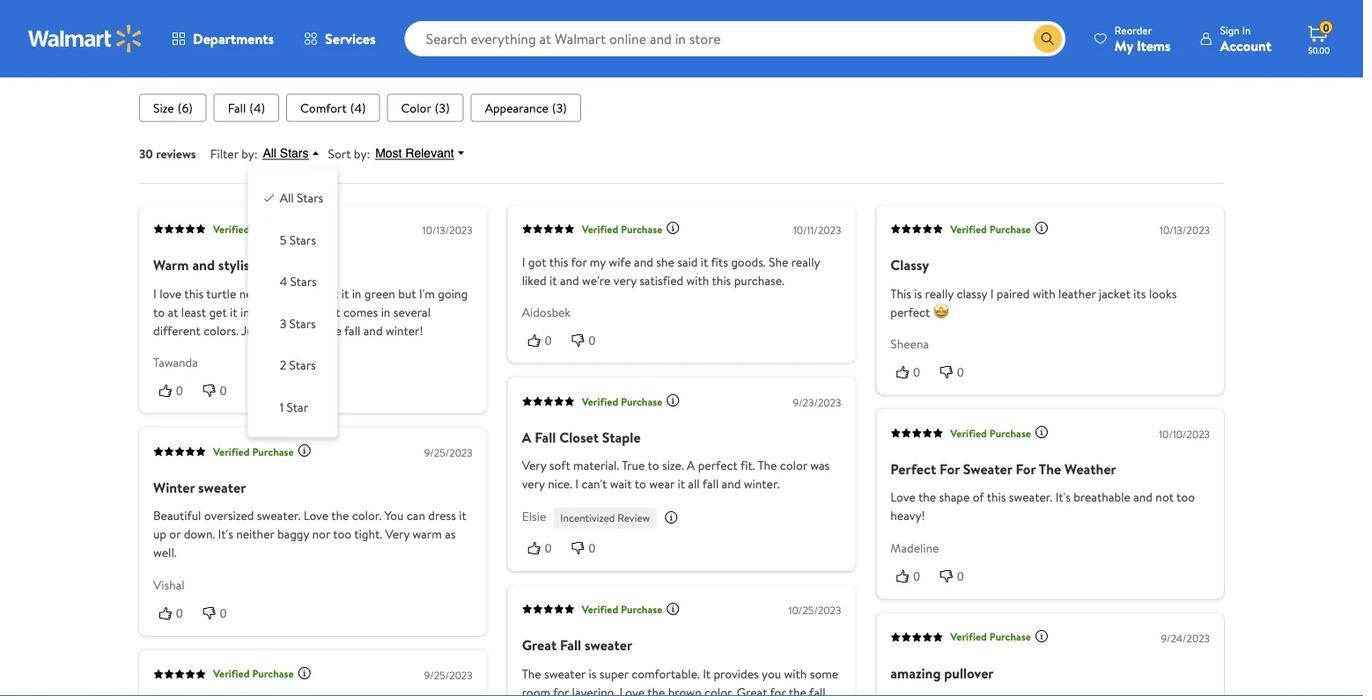 Task type: locate. For each thing, give the bounding box(es) containing it.
sign
[[1221, 22, 1240, 37]]

got up liked
[[528, 253, 547, 270]]

0 vertical spatial to
[[153, 303, 165, 321]]

1 horizontal spatial really
[[925, 285, 954, 302]]

0 horizontal spatial it
[[333, 303, 341, 321]]

fall up the layering.
[[560, 636, 582, 656]]

3 stars
[[280, 315, 316, 332]]

very
[[522, 457, 547, 475], [385, 526, 410, 543]]

2 list item from the left
[[214, 94, 279, 122]]

1 horizontal spatial too
[[1177, 489, 1196, 506]]

color. up tight.
[[352, 508, 382, 525]]

very left "soft"
[[522, 457, 547, 475]]

all stars right the all stars option
[[280, 190, 324, 207]]

1 horizontal spatial very
[[522, 457, 547, 475]]

0 vertical spatial very
[[522, 457, 547, 475]]

really up 🤩
[[925, 285, 954, 302]]

2 (4) from the left
[[350, 99, 366, 116]]

verified purchase information image for classy
[[1035, 221, 1049, 235]]

great up room in the left bottom of the page
[[522, 636, 557, 656]]

it's
[[1056, 489, 1071, 506], [218, 526, 233, 543]]

1 list item from the left
[[139, 94, 207, 122]]

the inside i love this turtle neck sweater.  i got it in green but i'm going to at least get it in 2 other colors.  it comes in several different colors.  just in time for the fall and winter!
[[324, 322, 342, 339]]

for inside the 'i got this for my wife and she said it fits goods. she really liked it and we're very satisfied with this purchase.'
[[571, 253, 587, 270]]

0 horizontal spatial very
[[522, 476, 545, 493]]

classy
[[957, 285, 988, 302]]

1 horizontal spatial all
[[280, 190, 294, 207]]

0 horizontal spatial is
[[589, 666, 597, 683]]

wear
[[650, 476, 675, 493]]

0 vertical spatial colors.
[[295, 303, 330, 321]]

too
[[1177, 489, 1196, 506], [333, 526, 352, 543]]

(3) for appearance (3)
[[552, 99, 567, 116]]

2 for from the left
[[1016, 460, 1036, 479]]

1 vertical spatial 9/25/2023
[[424, 668, 473, 683]]

1 horizontal spatial got
[[528, 253, 547, 270]]

sweater. inside the love the shape of this sweater. it's breathable and not too heavy!
[[1009, 489, 1053, 506]]

1 vertical spatial to
[[648, 457, 660, 475]]

i right nice.
[[576, 476, 579, 493]]

verified for amazing pullover
[[951, 630, 987, 645]]

list item containing color
[[387, 94, 464, 122]]

too inside the love the shape of this sweater. it's breathable and not too heavy!
[[1177, 489, 1196, 506]]

i left love
[[153, 285, 157, 302]]

(3)
[[435, 99, 450, 116], [552, 99, 567, 116]]

very down you at left bottom
[[385, 526, 410, 543]]

the right the 3 stars
[[324, 322, 342, 339]]

all stars up the all stars option
[[263, 147, 309, 161]]

fall for great
[[560, 636, 582, 656]]

1 horizontal spatial by:
[[354, 145, 370, 162]]

breathable
[[1074, 489, 1131, 506]]

and left 'we're'
[[560, 272, 579, 289]]

1 vertical spatial colors.
[[204, 322, 239, 339]]

1 horizontal spatial (4)
[[350, 99, 366, 116]]

sweater down great fall sweater
[[544, 666, 586, 683]]

you
[[762, 666, 782, 683]]

1 vertical spatial it's
[[218, 526, 233, 543]]

Search search field
[[405, 21, 1066, 56]]

2 10/13/2023 from the left
[[1160, 223, 1210, 238]]

it
[[333, 303, 341, 321], [703, 666, 711, 683]]

0 vertical spatial perfect
[[891, 303, 931, 321]]

the left you at left bottom
[[331, 508, 349, 525]]

it left the provides
[[703, 666, 711, 683]]

the up winter.
[[758, 457, 777, 475]]

list
[[139, 94, 1225, 122]]

perfect
[[891, 303, 931, 321], [698, 457, 738, 475]]

for right "time"
[[305, 322, 321, 339]]

color. down the provides
[[705, 684, 734, 697]]

0 horizontal spatial color.
[[352, 508, 382, 525]]

oversized
[[204, 508, 254, 525]]

verified for great fall sweater
[[582, 602, 619, 617]]

we're
[[582, 272, 611, 289]]

comfortable.
[[632, 666, 700, 683]]

very left nice.
[[522, 476, 545, 493]]

verified purchase information image
[[666, 221, 680, 235], [1035, 221, 1049, 235], [1035, 426, 1049, 440], [297, 444, 312, 458], [666, 602, 680, 616], [1035, 630, 1049, 644], [297, 667, 312, 681]]

2 vertical spatial love
[[620, 684, 645, 697]]

it right dress
[[459, 508, 467, 525]]

i right the classy
[[991, 285, 994, 302]]

sweater. for sweater
[[1009, 489, 1053, 506]]

0 vertical spatial fall
[[344, 322, 361, 339]]

2 vertical spatial sweater.
[[257, 508, 301, 525]]

(4) for fall (4)
[[250, 99, 265, 116]]

0 vertical spatial love
[[891, 489, 916, 506]]

1 vertical spatial all stars
[[280, 190, 324, 207]]

$0.00
[[1309, 44, 1330, 56]]

0 vertical spatial 2
[[253, 303, 260, 321]]

0 horizontal spatial too
[[333, 526, 352, 543]]

it's down oversized
[[218, 526, 233, 543]]

appearance
[[485, 99, 549, 116]]

1 horizontal spatial great
[[737, 684, 768, 697]]

of
[[973, 489, 985, 506]]

0 horizontal spatial (4)
[[250, 99, 265, 116]]

purchase for a fall closet staple
[[621, 394, 663, 409]]

with inside the 'i got this for my wife and she said it fits goods. she really liked it and we're very satisfied with this purchase.'
[[687, 272, 710, 289]]

is up the layering.
[[589, 666, 597, 683]]

1 horizontal spatial (3)
[[552, 99, 567, 116]]

got right 4 stars
[[320, 285, 339, 302]]

this inside the love the shape of this sweater. it's breathable and not too heavy!
[[987, 489, 1007, 506]]

(4) right comfort
[[350, 99, 366, 116]]

1 horizontal spatial it
[[703, 666, 711, 683]]

sweater. down the perfect for sweater for the weather at the bottom right of the page
[[1009, 489, 1053, 506]]

the up the love the shape of this sweater. it's breathable and not too heavy!
[[1039, 460, 1062, 479]]

list item containing comfort
[[286, 94, 380, 122]]

baggy
[[277, 526, 309, 543]]

1 by: from the left
[[242, 145, 258, 162]]

satisfied
[[640, 272, 684, 289]]

1 horizontal spatial love
[[620, 684, 645, 697]]

i right 4
[[314, 285, 317, 302]]

comfort (4)
[[300, 99, 366, 116]]

1 horizontal spatial a
[[687, 457, 695, 475]]

stars left 'sort'
[[280, 147, 309, 161]]

0 horizontal spatial all
[[263, 147, 277, 161]]

1 horizontal spatial it's
[[1056, 489, 1071, 506]]

purchase for classy
[[990, 221, 1032, 236]]

it left comes
[[333, 303, 341, 321]]

0 vertical spatial is
[[915, 285, 923, 302]]

9/25/2023
[[424, 446, 473, 461], [424, 668, 473, 683]]

love up heavy!
[[891, 489, 916, 506]]

sweater. up other
[[268, 285, 311, 302]]

sweater inside the sweater is super comfortable. it provides you with some room for layering. love the brown color. great for the fal
[[544, 666, 586, 683]]

love down super
[[620, 684, 645, 697]]

comfort
[[300, 99, 347, 116]]

2 vertical spatial fall
[[560, 636, 582, 656]]

0 vertical spatial 9/25/2023
[[424, 446, 473, 461]]

(3) for color (3)
[[435, 99, 450, 116]]

3 list item from the left
[[286, 94, 380, 122]]

going
[[438, 285, 468, 302]]

filter by:
[[210, 145, 258, 162]]

verified purchase for great fall sweater
[[582, 602, 663, 617]]

this left my
[[549, 253, 569, 270]]

winter
[[153, 478, 195, 498]]

fall
[[228, 99, 246, 116], [535, 428, 556, 447], [560, 636, 582, 656]]

for right sweater
[[1016, 460, 1036, 479]]

0 horizontal spatial love
[[304, 508, 329, 525]]

1 horizontal spatial with
[[784, 666, 807, 683]]

too inside beautiful oversized sweater. love the color. you can dress it up or down. it's neither baggy nor too tight. very warm as well.
[[333, 526, 352, 543]]

this is really classy i paired with leather jacket its looks perfect 🤩
[[891, 285, 1177, 321]]

most relevant
[[375, 147, 454, 161]]

0 vertical spatial fall
[[228, 99, 246, 116]]

perfect down this
[[891, 303, 931, 321]]

by: right 'sort'
[[354, 145, 370, 162]]

1 vertical spatial fall
[[535, 428, 556, 447]]

9/24/2023
[[1162, 631, 1210, 646]]

with down said
[[687, 272, 710, 289]]

is inside the sweater is super comfortable. it provides you with some room for layering. love the brown color. great for the fal
[[589, 666, 597, 683]]

several
[[394, 303, 431, 321]]

sweater. inside i love this turtle neck sweater.  i got it in green but i'm going to at least get it in 2 other colors.  it comes in several different colors.  just in time for the fall and winter!
[[268, 285, 311, 302]]

to left at
[[153, 303, 165, 321]]

1 vertical spatial is
[[589, 666, 597, 683]]

too right the nor
[[333, 526, 352, 543]]

1 vertical spatial perfect
[[698, 457, 738, 475]]

0 vertical spatial very
[[614, 272, 637, 289]]

stars
[[280, 147, 309, 161], [297, 190, 324, 207], [290, 232, 316, 249], [290, 273, 317, 291], [289, 315, 316, 332], [289, 357, 316, 374]]

can't
[[582, 476, 607, 493]]

1 vertical spatial color.
[[705, 684, 734, 697]]

verified purchase for a fall closet staple
[[582, 394, 663, 409]]

verified for classy
[[951, 221, 987, 236]]

1 vertical spatial all
[[280, 190, 294, 207]]

a right size.
[[687, 457, 695, 475]]

great
[[522, 636, 557, 656], [737, 684, 768, 697]]

sweater. up the baggy
[[257, 508, 301, 525]]

really right the 'she'
[[792, 253, 820, 270]]

mentions
[[198, 56, 256, 75]]

1 vertical spatial sweater.
[[1009, 489, 1053, 506]]

2 down "time"
[[280, 357, 286, 374]]

All Stars radio
[[262, 190, 276, 204]]

1 vertical spatial it
[[703, 666, 711, 683]]

2 vertical spatial sweater
[[544, 666, 586, 683]]

tawanda
[[153, 354, 198, 371]]

color. inside beautiful oversized sweater. love the color. you can dress it up or down. it's neither baggy nor too tight. very warm as well.
[[352, 508, 382, 525]]

1 horizontal spatial the
[[758, 457, 777, 475]]

is right this
[[915, 285, 923, 302]]

goods.
[[731, 253, 766, 270]]

list item
[[139, 94, 207, 122], [214, 94, 279, 122], [286, 94, 380, 122], [387, 94, 464, 122], [471, 94, 581, 122]]

very down wife
[[614, 272, 637, 289]]

0 horizontal spatial fall
[[344, 322, 361, 339]]

fall down comes
[[344, 322, 361, 339]]

1 10/13/2023 from the left
[[423, 223, 473, 238]]

sweater
[[964, 460, 1013, 479]]

0 horizontal spatial 10/13/2023
[[423, 223, 473, 238]]

the up heavy!
[[919, 489, 937, 506]]

too right 'not'
[[1177, 489, 1196, 506]]

0 vertical spatial sweater.
[[268, 285, 311, 302]]

1 vertical spatial too
[[333, 526, 352, 543]]

departments
[[193, 29, 274, 48]]

love up the nor
[[304, 508, 329, 525]]

fall right all
[[703, 476, 719, 493]]

0 horizontal spatial it's
[[218, 526, 233, 543]]

some
[[810, 666, 839, 683]]

fall inside "list"
[[228, 99, 246, 116]]

most relevant button
[[370, 145, 474, 162]]

1 for from the left
[[940, 460, 960, 479]]

for up shape
[[940, 460, 960, 479]]

the
[[324, 322, 342, 339], [919, 489, 937, 506], [331, 508, 349, 525], [648, 684, 665, 697], [789, 684, 807, 697]]

purchase for great fall sweater
[[621, 602, 663, 617]]

1 horizontal spatial very
[[614, 272, 637, 289]]

0 vertical spatial a
[[522, 428, 532, 447]]

4 list item from the left
[[387, 94, 464, 122]]

great down the provides
[[737, 684, 768, 697]]

0 vertical spatial great
[[522, 636, 557, 656]]

1 (4) from the left
[[250, 99, 265, 116]]

1 vertical spatial really
[[925, 285, 954, 302]]

for left my
[[571, 253, 587, 270]]

0 horizontal spatial got
[[320, 285, 339, 302]]

search icon image
[[1041, 32, 1055, 46]]

i inside very soft material. true to size. a perfect fit. the color was very nice. i can't wait to wear it all fall and winter.
[[576, 476, 579, 493]]

1 horizontal spatial fall
[[535, 428, 556, 447]]

0 horizontal spatial with
[[687, 272, 710, 289]]

and right warm
[[192, 255, 215, 275]]

2 by: from the left
[[354, 145, 370, 162]]

colors.
[[295, 303, 330, 321], [204, 322, 239, 339]]

9/23/2023
[[793, 395, 842, 410]]

stars down "time"
[[289, 357, 316, 374]]

in left 3
[[266, 322, 276, 339]]

turtle
[[206, 285, 236, 302]]

5 list item from the left
[[471, 94, 581, 122]]

in up comes
[[352, 285, 362, 302]]

by: right filter
[[242, 145, 258, 162]]

0 vertical spatial too
[[1177, 489, 1196, 506]]

0 horizontal spatial by:
[[242, 145, 258, 162]]

0 vertical spatial it's
[[1056, 489, 1071, 506]]

perfect inside this is really classy i paired with leather jacket its looks perfect 🤩
[[891, 303, 931, 321]]

provides
[[714, 666, 759, 683]]

1 vertical spatial very
[[385, 526, 410, 543]]

0 horizontal spatial colors.
[[204, 322, 239, 339]]

verified purchase
[[213, 221, 294, 236], [582, 221, 663, 236], [951, 221, 1032, 236], [582, 394, 663, 409], [951, 426, 1032, 441], [213, 444, 294, 459], [582, 602, 663, 617], [951, 630, 1032, 645], [213, 667, 294, 682]]

wife
[[609, 253, 631, 270]]

30
[[139, 145, 153, 162]]

and down comes
[[364, 322, 383, 339]]

verified for winter sweater
[[213, 444, 250, 459]]

and left "she"
[[634, 253, 654, 270]]

1 horizontal spatial color.
[[705, 684, 734, 697]]

1 horizontal spatial colors.
[[295, 303, 330, 321]]

0 vertical spatial got
[[528, 253, 547, 270]]

and left 'not'
[[1134, 489, 1153, 506]]

warm and stylish
[[153, 255, 257, 275]]

to right wait
[[635, 476, 647, 493]]

0 horizontal spatial the
[[522, 666, 542, 683]]

a left closet
[[522, 428, 532, 447]]

Walmart Site-Wide search field
[[405, 21, 1066, 56]]

sort by:
[[328, 145, 370, 162]]

2 horizontal spatial fall
[[560, 636, 582, 656]]

it's left the breathable
[[1056, 489, 1071, 506]]

1 vertical spatial fall
[[703, 476, 719, 493]]

soft
[[550, 457, 571, 475]]

sweater up oversized
[[198, 478, 246, 498]]

perfect left fit.
[[698, 457, 738, 475]]

colors. up "time"
[[295, 303, 330, 321]]

and
[[634, 253, 654, 270], [192, 255, 215, 275], [560, 272, 579, 289], [364, 322, 383, 339], [722, 476, 741, 493], [1134, 489, 1153, 506]]

with right paired
[[1033, 285, 1056, 302]]

services
[[325, 29, 376, 48]]

to left size.
[[648, 457, 660, 475]]

down.
[[184, 526, 215, 543]]

1 horizontal spatial 10/13/2023
[[1160, 223, 1210, 238]]

sweater up super
[[585, 636, 633, 656]]

it left all
[[678, 476, 685, 493]]

fall up "soft"
[[535, 428, 556, 447]]

she
[[657, 253, 675, 270]]

1 vertical spatial 2
[[280, 357, 286, 374]]

0 horizontal spatial fall
[[228, 99, 246, 116]]

0 vertical spatial color.
[[352, 508, 382, 525]]

and down fit.
[[722, 476, 741, 493]]

this
[[891, 285, 912, 302]]

heavy!
[[891, 508, 926, 525]]

incentivized
[[561, 511, 615, 526]]

10/13/2023 for classy
[[1160, 223, 1210, 238]]

0 button
[[522, 332, 566, 350], [566, 332, 610, 350], [891, 363, 935, 381], [935, 363, 979, 381], [153, 382, 197, 400], [197, 382, 241, 400], [522, 540, 566, 558], [566, 540, 610, 558], [891, 568, 935, 586], [935, 568, 979, 586], [153, 605, 197, 623], [197, 605, 241, 623]]

2 horizontal spatial with
[[1033, 285, 1056, 302]]

0 vertical spatial really
[[792, 253, 820, 270]]

1 horizontal spatial for
[[1016, 460, 1036, 479]]

winter!
[[386, 322, 423, 339]]

this up least
[[184, 285, 204, 302]]

1 horizontal spatial to
[[635, 476, 647, 493]]

it up comes
[[342, 285, 349, 302]]

0 vertical spatial all
[[263, 147, 277, 161]]

sweater. for stylish
[[268, 285, 311, 302]]

1 vertical spatial very
[[522, 476, 545, 493]]

just
[[241, 322, 263, 339]]

all right filter by:
[[263, 147, 277, 161]]

fall down mentions
[[228, 99, 246, 116]]

(3) right color on the top left of page
[[435, 99, 450, 116]]

by: for filter by:
[[242, 145, 258, 162]]

least
[[181, 303, 206, 321]]

for
[[940, 460, 960, 479], [1016, 460, 1036, 479]]

with inside the sweater is super comfortable. it provides you with some room for layering. love the brown color. great for the fal
[[784, 666, 807, 683]]

the
[[758, 457, 777, 475], [1039, 460, 1062, 479], [522, 666, 542, 683]]

can
[[407, 508, 425, 525]]

colors. down get
[[204, 322, 239, 339]]

brown
[[668, 684, 702, 697]]

2 horizontal spatial love
[[891, 489, 916, 506]]

4
[[280, 273, 287, 291]]

stars right 3
[[289, 315, 316, 332]]

purchase for amazing pullover
[[990, 630, 1032, 645]]

1 horizontal spatial fall
[[703, 476, 719, 493]]

with right "you"
[[784, 666, 807, 683]]

this inside i love this turtle neck sweater.  i got it in green but i'm going to at least get it in 2 other colors.  it comes in several different colors.  just in time for the fall and winter!
[[184, 285, 204, 302]]

1 horizontal spatial perfect
[[891, 303, 931, 321]]

the down 10/25/2023
[[789, 684, 807, 697]]

i inside the 'i got this for my wife and she said it fits goods. she really liked it and we're very satisfied with this purchase.'
[[522, 253, 525, 270]]

0 vertical spatial sweater
[[198, 478, 246, 498]]

all stars inside dropdown button
[[263, 147, 309, 161]]

vishal
[[153, 577, 185, 594]]

it right get
[[230, 303, 238, 321]]

10/13/2023 up "going"
[[423, 223, 473, 238]]

(4) up filter by:
[[250, 99, 265, 116]]

0 horizontal spatial really
[[792, 253, 820, 270]]

color.
[[352, 508, 382, 525], [705, 684, 734, 697]]

list containing size
[[139, 94, 1225, 122]]

and inside i love this turtle neck sweater.  i got it in green but i'm going to at least get it in 2 other colors.  it comes in several different colors.  just in time for the fall and winter!
[[364, 322, 383, 339]]

1 vertical spatial sweater
[[585, 636, 633, 656]]

1 vertical spatial got
[[320, 285, 339, 302]]

1 vertical spatial a
[[687, 457, 695, 475]]

list item containing size
[[139, 94, 207, 122]]

or
[[169, 526, 181, 543]]

0 vertical spatial it
[[333, 303, 341, 321]]

option group containing all stars
[[262, 183, 324, 423]]

wait
[[610, 476, 632, 493]]

list item containing fall
[[214, 94, 279, 122]]

4 stars
[[280, 273, 317, 291]]

sheena
[[891, 335, 930, 353]]

with
[[687, 272, 710, 289], [1033, 285, 1056, 302], [784, 666, 807, 683]]

2 up just
[[253, 303, 260, 321]]

1 horizontal spatial 2
[[280, 357, 286, 374]]

verified purchase for amazing pullover
[[951, 630, 1032, 645]]

2 (3) from the left
[[552, 99, 567, 116]]

sweater. inside beautiful oversized sweater. love the color. you can dress it up or down. it's neither baggy nor too tight. very warm as well.
[[257, 508, 301, 525]]

all right the all stars option
[[280, 190, 294, 207]]

love inside beautiful oversized sweater. love the color. you can dress it up or down. it's neither baggy nor too tight. very warm as well.
[[304, 508, 329, 525]]

0 horizontal spatial for
[[940, 460, 960, 479]]

reorder my items
[[1115, 22, 1171, 55]]

size.
[[662, 457, 684, 475]]

1 vertical spatial great
[[737, 684, 768, 697]]

appearance (3)
[[485, 99, 567, 116]]

option group
[[262, 183, 324, 423]]

(3) right appearance
[[552, 99, 567, 116]]

1 (3) from the left
[[435, 99, 450, 116]]

verified purchase for classy
[[951, 221, 1032, 236]]

0 horizontal spatial perfect
[[698, 457, 738, 475]]

stylish
[[218, 255, 257, 275]]



Task type: vqa. For each thing, say whether or not it's contained in the screenshot.
push
no



Task type: describe. For each thing, give the bounding box(es) containing it.
purchase for winter sweater
[[252, 444, 294, 459]]

sign in account
[[1221, 22, 1272, 55]]

verified purchase information image for perfect for sweater for the weather
[[1035, 426, 1049, 440]]

for right room in the left bottom of the page
[[553, 684, 569, 697]]

color (3)
[[401, 99, 450, 116]]

perfect
[[891, 460, 937, 479]]

10/10/2023
[[1160, 427, 1210, 442]]

verified purchase information image for winter sweater
[[297, 444, 312, 458]]

its
[[1134, 285, 1147, 302]]

aidosbek
[[522, 304, 571, 321]]

it's inside the love the shape of this sweater. it's breathable and not too heavy!
[[1056, 489, 1071, 506]]

very inside very soft material. true to size. a perfect fit. the color was very nice. i can't wait to wear it all fall and winter.
[[522, 457, 547, 475]]

it inside i love this turtle neck sweater.  i got it in green but i'm going to at least get it in 2 other colors.  it comes in several different colors.  just in time for the fall and winter!
[[333, 303, 341, 321]]

love the shape of this sweater. it's breathable and not too heavy!
[[891, 489, 1196, 525]]

stars right the all stars option
[[297, 190, 324, 207]]

color. inside the sweater is super comfortable. it provides you with some room for layering. love the brown color. great for the fal
[[705, 684, 734, 697]]

a fall closet staple
[[522, 428, 641, 447]]

with inside this is really classy i paired with leather jacket its looks perfect 🤩
[[1033, 285, 1056, 302]]

beautiful
[[153, 508, 201, 525]]

i got this for my wife and she said it fits goods. she really liked it and we're very satisfied with this purchase.
[[522, 253, 820, 289]]

1 9/25/2023 from the top
[[424, 446, 473, 461]]

sweater for the
[[544, 666, 586, 683]]

i love this turtle neck sweater.  i got it in green but i'm going to at least get it in 2 other colors.  it comes in several different colors.  just in time for the fall and winter!
[[153, 285, 468, 339]]

verified for a fall closet staple
[[582, 394, 619, 409]]

very inside the 'i got this for my wife and she said it fits goods. she really liked it and we're very satisfied with this purchase.'
[[614, 272, 637, 289]]

was
[[811, 457, 830, 475]]

the down comfortable.
[[648, 684, 665, 697]]

all stars inside option group
[[280, 190, 324, 207]]

5 stars
[[280, 232, 316, 249]]

it inside the sweater is super comfortable. it provides you with some room for layering. love the brown color. great for the fal
[[703, 666, 711, 683]]

the inside the sweater is super comfortable. it provides you with some room for layering. love the brown color. great for the fal
[[522, 666, 542, 683]]

2 stars
[[280, 357, 316, 374]]

well.
[[153, 545, 177, 562]]

star
[[287, 399, 308, 416]]

2 inside i love this turtle neck sweater.  i got it in green but i'm going to at least get it in 2 other colors.  it comes in several different colors.  just in time for the fall and winter!
[[253, 303, 260, 321]]

i inside this is really classy i paired with leather jacket its looks perfect 🤩
[[991, 285, 994, 302]]

all
[[688, 476, 700, 493]]

winter.
[[744, 476, 780, 493]]

got inside i love this turtle neck sweater.  i got it in green but i'm going to at least get it in 2 other colors.  it comes in several different colors.  just in time for the fall and winter!
[[320, 285, 339, 302]]

great fall sweater
[[522, 636, 633, 656]]

very inside beautiful oversized sweater. love the color. you can dress it up or down. it's neither baggy nor too tight. very warm as well.
[[385, 526, 410, 543]]

verified purchase information image for amazing pullover
[[1035, 630, 1049, 644]]

you
[[385, 508, 404, 525]]

warm
[[153, 255, 189, 275]]

and inside the love the shape of this sweater. it's breathable and not too heavy!
[[1134, 489, 1153, 506]]

in down green
[[381, 303, 391, 321]]

review
[[618, 511, 650, 526]]

verified purchase information image
[[666, 394, 680, 408]]

stars right 4
[[290, 273, 317, 291]]

perfect inside very soft material. true to size. a perfect fit. the color was very nice. i can't wait to wear it all fall and winter.
[[698, 457, 738, 475]]

the inside beautiful oversized sweater. love the color. you can dress it up or down. it's neither baggy nor too tight. very warm as well.
[[331, 508, 349, 525]]

time
[[278, 322, 302, 339]]

perfect for sweater for the weather
[[891, 460, 1117, 479]]

this down fits
[[712, 272, 731, 289]]

stars right 5
[[290, 232, 316, 249]]

liked
[[522, 272, 547, 289]]

true
[[622, 457, 645, 475]]

the inside very soft material. true to size. a perfect fit. the color was very nice. i can't wait to wear it all fall and winter.
[[758, 457, 777, 475]]

but
[[398, 285, 416, 302]]

relevant
[[406, 147, 454, 161]]

by: for sort by:
[[354, 145, 370, 162]]

for inside i love this turtle neck sweater.  i got it in green but i'm going to at least get it in 2 other colors.  it comes in several different colors.  just in time for the fall and winter!
[[305, 322, 321, 339]]

closet
[[560, 428, 599, 447]]

verified purchase information image for great fall sweater
[[666, 602, 680, 616]]

most
[[375, 147, 402, 161]]

size (6)
[[153, 99, 193, 116]]

very soft material. true to size. a perfect fit. the color was very nice. i can't wait to wear it all fall and winter.
[[522, 457, 830, 493]]

is inside this is really classy i paired with leather jacket its looks perfect 🤩
[[915, 285, 923, 302]]

really inside this is really classy i paired with leather jacket its looks perfect 🤩
[[925, 285, 954, 302]]

all stars button
[[258, 145, 328, 162]]

paired
[[997, 285, 1030, 302]]

great inside the sweater is super comfortable. it provides you with some room for layering. love the brown color. great for the fal
[[737, 684, 768, 697]]

a inside very soft material. true to size. a perfect fit. the color was very nice. i can't wait to wear it all fall and winter.
[[687, 457, 695, 475]]

sweater for winter
[[198, 478, 246, 498]]

fall (4)
[[228, 99, 265, 116]]

beautiful oversized sweater. love the color. you can dress it up or down. it's neither baggy nor too tight. very warm as well.
[[153, 508, 467, 562]]

said
[[678, 253, 698, 270]]

the inside the love the shape of this sweater. it's breathable and not too heavy!
[[919, 489, 937, 506]]

all inside option group
[[280, 190, 294, 207]]

dress
[[428, 508, 456, 525]]

verified for perfect for sweater for the weather
[[951, 426, 987, 441]]

material.
[[574, 457, 620, 475]]

30 reviews
[[139, 145, 196, 162]]

and inside very soft material. true to size. a perfect fit. the color was very nice. i can't wait to wear it all fall and winter.
[[722, 476, 741, 493]]

it inside very soft material. true to size. a perfect fit. the color was very nice. i can't wait to wear it all fall and winter.
[[678, 476, 685, 493]]

weather
[[1065, 460, 1117, 479]]

0 horizontal spatial a
[[522, 428, 532, 447]]

2 horizontal spatial the
[[1039, 460, 1062, 479]]

for down "you"
[[770, 684, 786, 697]]

leather
[[1059, 285, 1097, 302]]

2 inside option group
[[280, 357, 286, 374]]

fall inside i love this turtle neck sweater.  i got it in green but i'm going to at least get it in 2 other colors.  it comes in several different colors.  just in time for the fall and winter!
[[344, 322, 361, 339]]

purchase for perfect for sweater for the weather
[[990, 426, 1032, 441]]

0 horizontal spatial great
[[522, 636, 557, 656]]

other
[[263, 303, 292, 321]]

amazing
[[891, 664, 941, 683]]

10/11/2023
[[794, 223, 842, 238]]

really inside the 'i got this for my wife and she said it fits goods. she really liked it and we're very satisfied with this purchase.'
[[792, 253, 820, 270]]

different
[[153, 322, 201, 339]]

at
[[168, 303, 178, 321]]

verified purchase for perfect for sweater for the weather
[[951, 426, 1032, 441]]

walmart image
[[28, 25, 143, 53]]

nice.
[[548, 476, 573, 493]]

very inside very soft material. true to size. a perfect fit. the color was very nice. i can't wait to wear it all fall and winter.
[[522, 476, 545, 493]]

got inside the 'i got this for my wife and she said it fits goods. she really liked it and we're very satisfied with this purchase.'
[[528, 253, 547, 270]]

color
[[401, 99, 432, 116]]

services button
[[289, 18, 391, 60]]

to inside i love this turtle neck sweater.  i got it in green but i'm going to at least get it in 2 other colors.  it comes in several different colors.  just in time for the fall and winter!
[[153, 303, 165, 321]]

incentivized review information image
[[664, 511, 679, 525]]

classy
[[891, 255, 930, 275]]

fits
[[711, 253, 728, 270]]

list item containing appearance
[[471, 94, 581, 122]]

i'm
[[419, 285, 435, 302]]

2 9/25/2023 from the top
[[424, 668, 473, 683]]

it's inside beautiful oversized sweater. love the color. you can dress it up or down. it's neither baggy nor too tight. very warm as well.
[[218, 526, 233, 543]]

1
[[280, 399, 284, 416]]

shape
[[940, 489, 970, 506]]

stars inside all stars dropdown button
[[280, 147, 309, 161]]

she
[[769, 253, 789, 270]]

not
[[1156, 489, 1174, 506]]

layering.
[[572, 684, 617, 697]]

🤩
[[934, 303, 946, 321]]

1 star
[[280, 399, 308, 416]]

verified purchase for winter sweater
[[213, 444, 294, 459]]

the sweater is super comfortable. it provides you with some room for layering. love the brown color. great for the fal
[[522, 666, 839, 697]]

love inside the sweater is super comfortable. it provides you with some room for layering. love the brown color. great for the fal
[[620, 684, 645, 697]]

in down neck
[[240, 303, 250, 321]]

up
[[153, 526, 167, 543]]

it left fits
[[701, 253, 709, 270]]

all inside dropdown button
[[263, 147, 277, 161]]

fit.
[[741, 457, 755, 475]]

it right liked
[[550, 272, 557, 289]]

it inside beautiful oversized sweater. love the color. you can dress it up or down. it's neither baggy nor too tight. very warm as well.
[[459, 508, 467, 525]]

fall for a
[[535, 428, 556, 447]]

purchase.
[[734, 272, 785, 289]]

(4) for comfort (4)
[[350, 99, 366, 116]]

neither
[[236, 526, 275, 543]]

frequent mentions
[[139, 56, 256, 75]]

madeline
[[891, 540, 940, 557]]

2 vertical spatial to
[[635, 476, 647, 493]]

comes
[[343, 303, 378, 321]]

account
[[1221, 36, 1272, 55]]

fall inside very soft material. true to size. a perfect fit. the color was very nice. i can't wait to wear it all fall and winter.
[[703, 476, 719, 493]]

reviews
[[156, 145, 196, 162]]

(6)
[[178, 99, 193, 116]]

10/13/2023 for warm and stylish
[[423, 223, 473, 238]]

love inside the love the shape of this sweater. it's breathable and not too heavy!
[[891, 489, 916, 506]]

sort
[[328, 145, 351, 162]]



